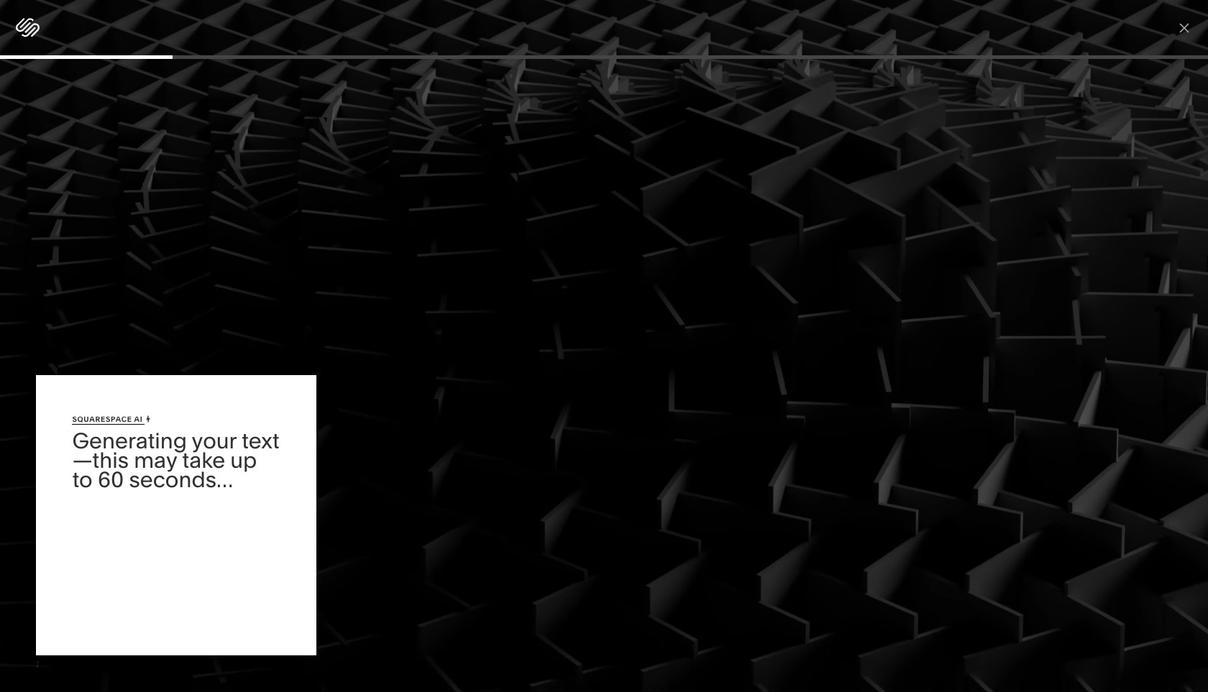 Task type: locate. For each thing, give the bounding box(es) containing it.
tone
[[953, 131, 975, 144]]

friendly button
[[1035, 265, 1158, 305]]

squarespace
[[72, 415, 132, 424]]

more
[[1055, 147, 1080, 160]]

text inside generating your text —this may take up to 60 seconds…
[[242, 428, 280, 455]]

professional button
[[895, 265, 1018, 305]]

text right take
[[242, 428, 280, 455]]

2 vertical spatial your
[[192, 428, 237, 455]]

the down can
[[1114, 147, 1129, 160]]

this
[[892, 131, 911, 144]]

0 horizontal spatial to
[[72, 467, 93, 493]]

2 horizontal spatial your
[[1045, 131, 1066, 144]]

1 vertical spatial and
[[78, 244, 131, 284]]

0 vertical spatial style
[[1081, 92, 1133, 120]]

0 horizontal spatial text
[[242, 428, 280, 455]]

imaginations
[[525, 276, 703, 316]]

for
[[977, 131, 990, 144]]

;
[[36, 658, 39, 669]]

1 vertical spatial style
[[964, 147, 986, 160]]

learn more
[[964, 163, 1018, 175]]

text
[[1010, 131, 1028, 144], [1083, 147, 1100, 160], [242, 428, 280, 455]]

professional
[[911, 279, 969, 292]]

in
[[1103, 147, 1111, 160], [232, 211, 256, 252]]

learn more link
[[964, 163, 1018, 175]]

services,
[[268, 276, 394, 316]]

0 vertical spatial your
[[1045, 131, 1066, 144]]

and
[[989, 147, 1007, 160], [78, 244, 131, 284]]

—this
[[72, 447, 129, 474]]

0 vertical spatial and
[[989, 147, 1007, 160]]

0 horizontal spatial your
[[192, 428, 237, 455]]

to inside generating your text —this may take up to 60 seconds…
[[72, 467, 93, 493]]

1 vertical spatial your
[[941, 147, 962, 160]]

writing
[[1000, 92, 1076, 120]]

1 vertical spatial in
[[232, 211, 256, 252]]

the
[[936, 131, 951, 144], [993, 131, 1008, 144], [1114, 147, 1129, 160], [407, 211, 453, 252]]

text left on
[[1010, 131, 1028, 144]]

1 horizontal spatial style
[[964, 147, 986, 160]]

description
[[578, 660, 631, 668]]

style up you
[[1081, 92, 1133, 120]]

and up life.
[[78, 244, 131, 284]]

this sets the tone for the text on your site. you can make edits to fit your style and generate more text in the website editor.
[[892, 131, 1156, 175]]

1 horizontal spatial and
[[989, 147, 1007, 160]]

generating your text —this may take up to 60 seconds…
[[72, 428, 280, 493]]

playful button
[[1035, 211, 1158, 251]]

photography
[[78, 276, 261, 316]]

site.
[[1068, 131, 1087, 144]]

i specialize in capturing the essence of products and businesses through my commercial photography services, bringing imaginations to life.
[[78, 211, 746, 349]]

0 horizontal spatial and
[[78, 244, 131, 284]]

to
[[918, 147, 927, 160], [710, 276, 738, 316], [72, 467, 93, 493]]

2 vertical spatial to
[[72, 467, 93, 493]]

style right writing on the bottom right
[[808, 660, 832, 668]]

i
[[78, 211, 85, 252]]

0 vertical spatial in
[[1103, 147, 1111, 160]]

0 vertical spatial text
[[1010, 131, 1028, 144]]

1 horizontal spatial in
[[1103, 147, 1111, 160]]

2 vertical spatial style
[[808, 660, 832, 668]]

0 horizontal spatial in
[[232, 211, 256, 252]]

and inside this sets the tone for the text on your site. you can make edits to fit your style and generate more text in the website editor.
[[989, 147, 1007, 160]]

0 vertical spatial to
[[918, 147, 927, 160]]

style inside this sets the tone for the text on your site. you can make edits to fit your style and generate more text in the website editor.
[[964, 147, 986, 160]]

your up editor. on the right of page
[[941, 147, 962, 160]]

informative button
[[895, 319, 1018, 359]]

60
[[98, 467, 124, 493]]

neutral
[[911, 225, 946, 238]]

website
[[892, 163, 929, 175]]

you
[[1090, 131, 1107, 144]]

ai
[[134, 415, 143, 424]]

the up bringing
[[407, 211, 453, 252]]

style
[[1081, 92, 1133, 120], [964, 147, 986, 160], [808, 660, 832, 668]]

1 horizontal spatial to
[[710, 276, 738, 316]]

your up seconds…
[[192, 428, 237, 455]]

1 vertical spatial text
[[1083, 147, 1100, 160]]

text down you
[[1083, 147, 1100, 160]]

the up fit
[[936, 131, 951, 144]]

your
[[1045, 131, 1066, 144], [941, 147, 962, 160], [192, 428, 237, 455]]

generating
[[72, 428, 187, 455]]

writing style
[[772, 660, 832, 668]]

get
[[381, 660, 396, 668]]

neutral button
[[895, 211, 1018, 251]]

0 horizontal spatial style
[[808, 660, 832, 668]]

generate
[[1009, 147, 1053, 160]]

your inside generating your text —this may take up to 60 seconds…
[[192, 428, 237, 455]]

2 horizontal spatial text
[[1083, 147, 1100, 160]]

to inside this sets the tone for the text on your site. you can make edits to fit your style and generate more text in the website editor.
[[918, 147, 927, 160]]

and up learn more link
[[989, 147, 1007, 160]]

1 horizontal spatial text
[[1010, 131, 1028, 144]]

style up learn
[[964, 147, 986, 160]]

quirky button
[[1035, 319, 1158, 359]]

your right on
[[1045, 131, 1066, 144]]

1 vertical spatial to
[[710, 276, 738, 316]]

2 horizontal spatial to
[[918, 147, 927, 160]]

the inside i specialize in capturing the essence of products and businesses through my commercial photography services, bringing imaginations to life.
[[407, 211, 453, 252]]

edits
[[892, 147, 915, 160]]

friendly
[[1052, 279, 1090, 292]]

2 vertical spatial text
[[242, 428, 280, 455]]

writing
[[772, 660, 806, 668]]



Task type: describe. For each thing, give the bounding box(es) containing it.
essence
[[460, 211, 575, 252]]

through
[[301, 244, 418, 284]]

choose
[[892, 92, 977, 120]]

capturing
[[263, 211, 401, 252]]

more
[[993, 163, 1018, 175]]

up
[[230, 447, 257, 474]]

1 horizontal spatial your
[[941, 147, 962, 160]]

2 horizontal spatial style
[[1081, 92, 1133, 120]]

seconds…
[[129, 467, 233, 493]]

commercial
[[473, 244, 637, 284]]

started
[[398, 660, 433, 668]]

my
[[424, 244, 466, 284]]

learn
[[964, 163, 991, 175]]

fit
[[930, 147, 939, 160]]

life.
[[78, 309, 124, 349]]

businesses
[[137, 244, 294, 284]]

specialize
[[92, 211, 225, 252]]

may
[[134, 447, 177, 474]]

and inside i specialize in capturing the essence of products and businesses through my commercial photography services, bringing imaginations to life.
[[78, 244, 131, 284]]

in inside this sets the tone for the text on your site. you can make edits to fit your style and generate more text in the website editor.
[[1103, 147, 1111, 160]]

sets
[[914, 131, 933, 144]]

in inside i specialize in capturing the essence of products and businesses through my commercial photography services, bringing imaginations to life.
[[232, 211, 256, 252]]

on
[[1030, 131, 1043, 144]]

example
[[111, 168, 158, 181]]

to inside i specialize in capturing the essence of products and businesses through my commercial photography services, bringing imaginations to life.
[[710, 276, 738, 316]]

make
[[1130, 131, 1156, 144]]

take
[[182, 447, 225, 474]]

products
[[616, 211, 746, 252]]

squarespace ai
[[72, 415, 145, 424]]

the right for
[[993, 131, 1008, 144]]

informative
[[911, 333, 965, 346]]

can
[[1110, 131, 1127, 144]]

choose a writing style
[[892, 92, 1133, 120]]

a
[[982, 92, 995, 120]]

quirky
[[1052, 333, 1082, 346]]

playful
[[1052, 225, 1083, 238]]

get started
[[381, 660, 433, 668]]

of
[[581, 211, 610, 252]]

editor.
[[932, 163, 962, 175]]

bringing
[[401, 276, 519, 316]]



Task type: vqa. For each thing, say whether or not it's contained in the screenshot.
"Fonts in Style Guide"
no



